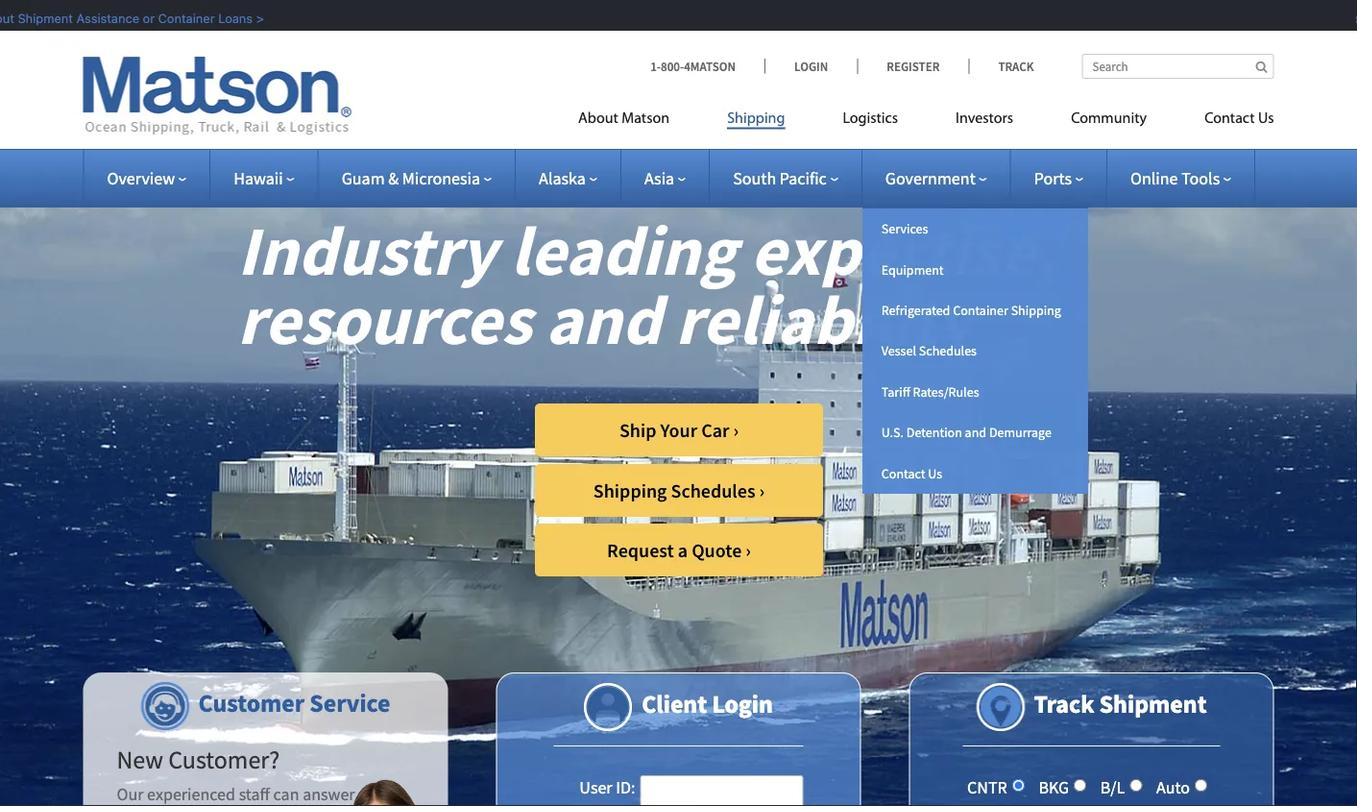 Task type: describe. For each thing, give the bounding box(es) containing it.
our
[[117, 784, 144, 806]]

online
[[1131, 167, 1179, 189]]

alaska link
[[539, 167, 598, 189]]

b/l
[[1101, 777, 1126, 798]]

auto
[[1157, 777, 1191, 798]]

logistics
[[843, 111, 899, 126]]

tariff rates/rules link
[[863, 372, 1089, 412]]

container
[[954, 302, 1009, 319]]

0 vertical spatial contact us link
[[1176, 101, 1275, 141]]

equipment link
[[863, 249, 1089, 290]]

shipping schedules ›
[[594, 479, 765, 503]]

customer?
[[168, 744, 280, 775]]

micronesia
[[402, 167, 481, 189]]

user id:
[[580, 777, 636, 798]]

service
[[310, 687, 391, 718]]

cntr
[[968, 777, 1008, 798]]

request a quote › link
[[535, 524, 824, 577]]

answer
[[303, 784, 355, 806]]

logistics link
[[814, 101, 927, 141]]

B/L radio
[[1131, 779, 1143, 792]]

resources
[[237, 275, 532, 362]]

schedules for vessel
[[920, 342, 977, 360]]

and inside industry leading expertise, resources and reliability
[[546, 275, 662, 362]]

online tools link
[[1131, 167, 1232, 189]]

ship your car ›
[[620, 418, 739, 442]]

services link
[[863, 209, 1089, 249]]

reliability
[[676, 275, 974, 362]]

contact us for the topmost contact us link
[[1205, 111, 1275, 126]]

asia link
[[645, 167, 686, 189]]

car
[[702, 418, 730, 442]]

client
[[642, 688, 708, 719]]

track for track shipment
[[1034, 688, 1095, 719]]

login link
[[765, 58, 858, 74]]

1 vertical spatial and
[[965, 424, 987, 441]]

expertise,
[[751, 206, 1057, 293]]

community
[[1072, 111, 1148, 126]]

search image
[[1256, 60, 1268, 73]]

vessel
[[882, 342, 917, 360]]

hawaii
[[234, 167, 283, 189]]

have
[[260, 805, 295, 806]]

industry leading expertise, resources and reliability
[[237, 206, 1057, 362]]

0 vertical spatial login
[[795, 58, 829, 74]]

refrigerated
[[882, 302, 951, 319]]

id:
[[616, 777, 636, 798]]

question
[[117, 805, 180, 806]]

0 horizontal spatial login
[[712, 688, 773, 719]]

contact us for left contact us link
[[882, 465, 943, 482]]

industry
[[237, 206, 497, 293]]

2 horizontal spatial shipping
[[1012, 302, 1062, 319]]

ports link
[[1035, 167, 1084, 189]]

User ID: text field
[[641, 776, 804, 806]]

u.s. detention and demurrage
[[882, 424, 1052, 441]]

vessel schedules
[[882, 342, 977, 360]]

refrigerated container shipping link
[[863, 290, 1089, 331]]

overview link
[[107, 167, 187, 189]]

matson
[[622, 111, 670, 126]]

&
[[388, 167, 399, 189]]

about
[[579, 111, 619, 126]]

track shipment
[[1034, 688, 1208, 719]]

1-800-4matson
[[651, 58, 736, 74]]

you
[[184, 805, 210, 806]]

refrigerated container shipping
[[882, 302, 1062, 319]]

u.s. detention and demurrage link
[[863, 412, 1089, 453]]

top menu navigation
[[579, 101, 1275, 141]]

shipping schedules › link
[[535, 464, 824, 517]]

rates/rules
[[913, 383, 980, 400]]

your
[[661, 418, 698, 442]]

might
[[214, 805, 256, 806]]

government
[[886, 167, 976, 189]]

800-
[[661, 58, 684, 74]]

services
[[882, 220, 929, 237]]

demurrage
[[990, 424, 1052, 441]]

bkg
[[1039, 777, 1070, 798]]

south pacific link
[[733, 167, 839, 189]]

about matson
[[579, 111, 670, 126]]

track for track link
[[999, 58, 1035, 74]]

ports
[[1035, 167, 1072, 189]]

0 horizontal spatial contact us link
[[863, 453, 1089, 494]]

tariff
[[882, 383, 911, 400]]



Task type: vqa. For each thing, say whether or not it's contained in the screenshot.
—
no



Task type: locate. For each thing, give the bounding box(es) containing it.
› inside "link"
[[746, 538, 751, 562]]

login
[[795, 58, 829, 74], [712, 688, 773, 719]]

contact us down u.s.
[[882, 465, 943, 482]]

Auto radio
[[1196, 779, 1208, 792]]

us for the topmost contact us link
[[1259, 111, 1275, 126]]

0 horizontal spatial us
[[929, 465, 943, 482]]

image of smiling customer service agent ready to help. image
[[339, 780, 448, 806]]

investors
[[956, 111, 1014, 126]]

2 horizontal spatial ›
[[760, 479, 765, 503]]

1 vertical spatial contact us
[[882, 465, 943, 482]]

0 horizontal spatial schedules
[[671, 479, 756, 503]]

schedules
[[920, 342, 977, 360], [671, 479, 756, 503]]

0 vertical spatial track
[[999, 58, 1035, 74]]

BKG radio
[[1075, 779, 1087, 792]]

›
[[734, 418, 739, 442], [760, 479, 765, 503], [746, 538, 751, 562]]

register link
[[858, 58, 969, 74]]

0 vertical spatial ›
[[734, 418, 739, 442]]

schedules for shipping
[[671, 479, 756, 503]]

0 horizontal spatial shipping
[[594, 479, 667, 503]]

0 vertical spatial contact us
[[1205, 111, 1275, 126]]

asia
[[645, 167, 675, 189]]

new customer?
[[117, 744, 280, 775]]

us down detention
[[929, 465, 943, 482]]

us inside "top menu" navigation
[[1259, 111, 1275, 126]]

request a quote ›
[[607, 538, 751, 562]]

track
[[999, 58, 1035, 74], [1034, 688, 1095, 719]]

our experienced staff can answer any question you might have on ocea
[[117, 784, 385, 806]]

on
[[298, 805, 317, 806]]

0 horizontal spatial contact
[[882, 465, 926, 482]]

shipping for shipping
[[728, 111, 786, 126]]

government link
[[886, 167, 988, 189]]

0 horizontal spatial ›
[[734, 418, 739, 442]]

CNTR radio
[[1013, 779, 1025, 792]]

equipment
[[882, 261, 944, 278]]

shipment
[[1100, 688, 1208, 719]]

tariff rates/rules
[[882, 383, 980, 400]]

1 horizontal spatial schedules
[[920, 342, 977, 360]]

us
[[1259, 111, 1275, 126], [929, 465, 943, 482]]

4matson
[[684, 58, 736, 74]]

detention
[[907, 424, 963, 441]]

staff
[[239, 784, 270, 806]]

1 horizontal spatial us
[[1259, 111, 1275, 126]]

south
[[733, 167, 777, 189]]

login up shipping link
[[795, 58, 829, 74]]

track up bkg radio
[[1034, 688, 1095, 719]]

new
[[117, 744, 163, 775]]

client login
[[642, 688, 773, 719]]

contact us link up tools
[[1176, 101, 1275, 141]]

vessel schedules link
[[863, 331, 1089, 372]]

contact down u.s.
[[882, 465, 926, 482]]

1 horizontal spatial shipping
[[728, 111, 786, 126]]

1 vertical spatial track
[[1034, 688, 1095, 719]]

1-
[[651, 58, 661, 74]]

ship your car › link
[[535, 404, 824, 456]]

› for request a quote ›
[[746, 538, 751, 562]]

contact us inside "top menu" navigation
[[1205, 111, 1275, 126]]

us for left contact us link
[[929, 465, 943, 482]]

1 vertical spatial shipping
[[1012, 302, 1062, 319]]

blue matson logo with ocean, shipping, truck, rail and logistics written beneath it. image
[[83, 57, 352, 136]]

contact inside "top menu" navigation
[[1205, 111, 1256, 126]]

guam
[[342, 167, 385, 189]]

tools
[[1182, 167, 1221, 189]]

track up investors
[[999, 58, 1035, 74]]

1 horizontal spatial login
[[795, 58, 829, 74]]

investors link
[[927, 101, 1043, 141]]

and
[[546, 275, 662, 362], [965, 424, 987, 441]]

1 horizontal spatial ›
[[746, 538, 751, 562]]

guam & micronesia
[[342, 167, 481, 189]]

a
[[678, 538, 688, 562]]

contact up tools
[[1205, 111, 1256, 126]]

Search search field
[[1083, 54, 1275, 79]]

customer
[[198, 687, 305, 718]]

can
[[273, 784, 299, 806]]

customer service
[[198, 687, 391, 718]]

south pacific
[[733, 167, 827, 189]]

1 horizontal spatial contact us
[[1205, 111, 1275, 126]]

any
[[359, 784, 385, 806]]

overview
[[107, 167, 175, 189]]

alaska
[[539, 167, 586, 189]]

1 vertical spatial us
[[929, 465, 943, 482]]

shipping right container
[[1012, 302, 1062, 319]]

experienced
[[147, 784, 235, 806]]

contact us link
[[1176, 101, 1275, 141], [863, 453, 1089, 494]]

1-800-4matson link
[[651, 58, 765, 74]]

guam & micronesia link
[[342, 167, 492, 189]]

shipping up south
[[728, 111, 786, 126]]

contact
[[1205, 111, 1256, 126], [882, 465, 926, 482]]

2 vertical spatial shipping
[[594, 479, 667, 503]]

0 vertical spatial schedules
[[920, 342, 977, 360]]

leading
[[510, 206, 737, 293]]

None search field
[[1083, 54, 1275, 79]]

about matson link
[[579, 101, 699, 141]]

contact us down search icon
[[1205, 111, 1275, 126]]

login right client
[[712, 688, 773, 719]]

register
[[887, 58, 940, 74]]

shipping
[[728, 111, 786, 126], [1012, 302, 1062, 319], [594, 479, 667, 503]]

schedules up rates/rules
[[920, 342, 977, 360]]

0 horizontal spatial contact us
[[882, 465, 943, 482]]

1 horizontal spatial contact
[[1205, 111, 1256, 126]]

track link
[[969, 58, 1035, 74]]

0 vertical spatial and
[[546, 275, 662, 362]]

u.s.
[[882, 424, 904, 441]]

1 horizontal spatial contact us link
[[1176, 101, 1275, 141]]

1 vertical spatial contact
[[882, 465, 926, 482]]

schedules up quote in the bottom right of the page
[[671, 479, 756, 503]]

shipping for shipping schedules ›
[[594, 479, 667, 503]]

0 horizontal spatial and
[[546, 275, 662, 362]]

1 vertical spatial ›
[[760, 479, 765, 503]]

quote
[[692, 538, 742, 562]]

community link
[[1043, 101, 1176, 141]]

us down search icon
[[1259, 111, 1275, 126]]

shipping inside "top menu" navigation
[[728, 111, 786, 126]]

shipping link
[[699, 101, 814, 141]]

0 vertical spatial shipping
[[728, 111, 786, 126]]

0 vertical spatial contact
[[1205, 111, 1256, 126]]

hawaii link
[[234, 167, 295, 189]]

2 vertical spatial ›
[[746, 538, 751, 562]]

contact us link down u.s. detention and demurrage
[[863, 453, 1089, 494]]

0 vertical spatial us
[[1259, 111, 1275, 126]]

› for ship your car ›
[[734, 418, 739, 442]]

pacific
[[780, 167, 827, 189]]

user
[[580, 777, 613, 798]]

1 vertical spatial contact us link
[[863, 453, 1089, 494]]

contact us
[[1205, 111, 1275, 126], [882, 465, 943, 482]]

1 vertical spatial login
[[712, 688, 773, 719]]

1 horizontal spatial and
[[965, 424, 987, 441]]

request
[[607, 538, 674, 562]]

1 vertical spatial schedules
[[671, 479, 756, 503]]

online tools
[[1131, 167, 1221, 189]]

shipping up request
[[594, 479, 667, 503]]



